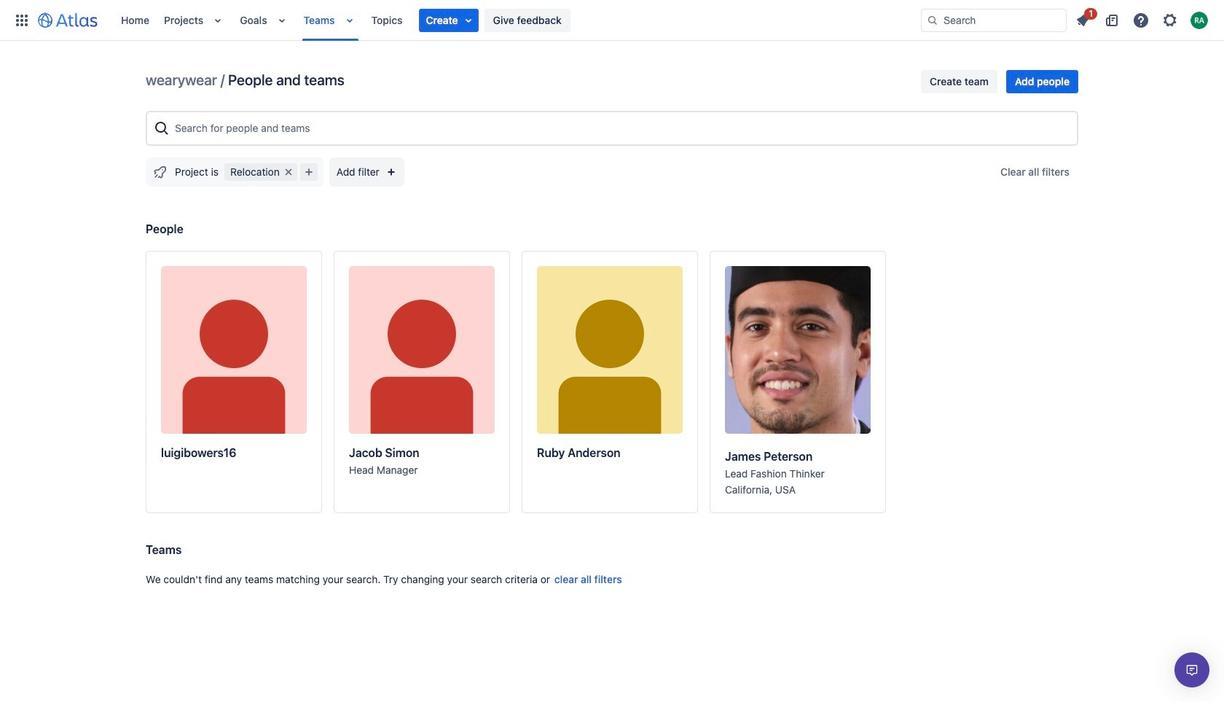 Task type: describe. For each thing, give the bounding box(es) containing it.
search for people and teams image
[[153, 120, 171, 137]]

open intercom messenger image
[[1184, 661, 1202, 679]]

remove image
[[280, 163, 297, 181]]

search image
[[927, 14, 939, 26]]

switch to... image
[[13, 11, 31, 29]]

Search field
[[922, 8, 1067, 32]]

1 horizontal spatial list item
[[1070, 5, 1098, 32]]

Search for people and teams field
[[171, 115, 1072, 141]]

1 horizontal spatial list
[[1070, 5, 1216, 32]]



Task type: vqa. For each thing, say whether or not it's contained in the screenshot.
second heading from the bottom of the page
no



Task type: locate. For each thing, give the bounding box(es) containing it.
0 horizontal spatial list
[[114, 0, 922, 40]]

add another entity image
[[300, 163, 318, 181]]

notifications image
[[1075, 11, 1092, 29]]

settings image
[[1162, 11, 1180, 29]]

0 horizontal spatial list item
[[419, 8, 479, 32]]

list item inside top element
[[419, 8, 479, 32]]

top element
[[9, 0, 922, 40]]

account image
[[1191, 11, 1209, 29]]

list item
[[1070, 5, 1098, 32], [419, 8, 479, 32]]

list
[[114, 0, 922, 40], [1070, 5, 1216, 32]]

help image
[[1133, 11, 1151, 29]]

banner
[[0, 0, 1225, 41]]

None search field
[[922, 8, 1067, 32]]



